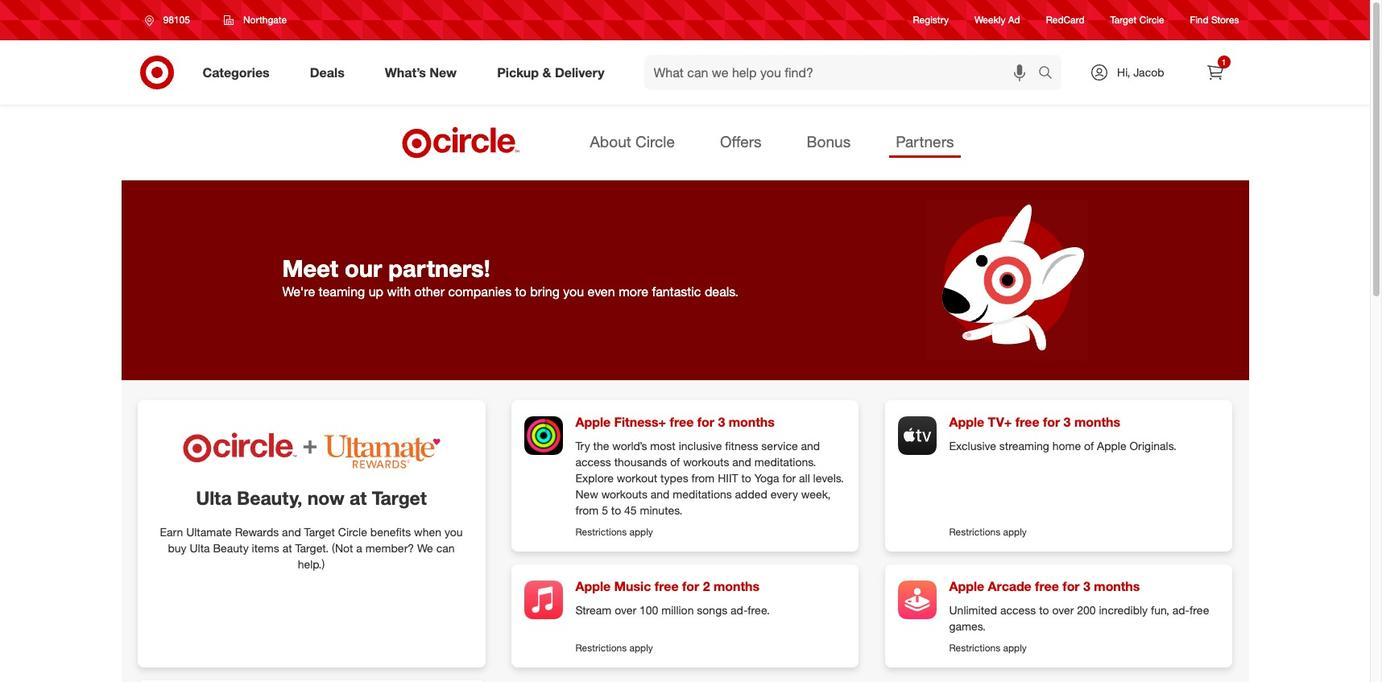 Task type: locate. For each thing, give the bounding box(es) containing it.
3 for apple tv+ free for 3 months
[[1064, 414, 1071, 430]]

apply down 45
[[630, 526, 653, 538]]

1 vertical spatial new
[[576, 487, 598, 501]]

for inside try the world's most inclusive fitness service and access thousands of workouts and meditations. explore workout types from hiit to yoga for all levels. new workouts and meditations added every week, from 5 to 45 minutes.
[[783, 471, 796, 485]]

new right what's
[[430, 64, 457, 80]]

ad- right fun,
[[1173, 603, 1190, 617]]

we
[[417, 541, 433, 555]]

offers
[[720, 132, 762, 151]]

apple up the
[[576, 414, 611, 430]]

at right now
[[350, 487, 367, 509]]

0 horizontal spatial access
[[576, 455, 611, 469]]

0 horizontal spatial new
[[430, 64, 457, 80]]

levels.
[[813, 471, 844, 485]]

registry link
[[913, 13, 949, 27]]

for left 2 on the right
[[682, 578, 699, 595]]

0 horizontal spatial 3
[[718, 414, 725, 430]]

restrictions down stream
[[576, 642, 627, 654]]

1 horizontal spatial of
[[1085, 439, 1094, 453]]

1 horizontal spatial access
[[1001, 603, 1036, 617]]

circle inside rewards and target circle benefits when you buy ulta beauty items at target. (not a member? we can help.)
[[338, 525, 367, 539]]

of up types
[[670, 455, 680, 469]]

from left 5
[[576, 503, 599, 517]]

1 vertical spatial of
[[670, 455, 680, 469]]

1 vertical spatial at
[[282, 541, 292, 555]]

1 vertical spatial from
[[576, 503, 599, 517]]

unlimited access to over 200 incredibly fun, ad-free games.
[[949, 603, 1210, 633]]

every
[[771, 487, 798, 501]]

new down "explore"
[[576, 487, 598, 501]]

for left "all"
[[783, 471, 796, 485]]

for
[[698, 414, 715, 430], [1043, 414, 1060, 430], [783, 471, 796, 485], [682, 578, 699, 595], [1063, 578, 1080, 595]]

access down arcade
[[1001, 603, 1036, 617]]

bring
[[530, 283, 560, 300]]

apple music free for 2 months
[[576, 578, 760, 595]]

now
[[307, 487, 345, 509]]

0 vertical spatial access
[[576, 455, 611, 469]]

free inside unlimited access to over 200 incredibly fun, ad-free games.
[[1190, 603, 1210, 617]]

1 horizontal spatial from
[[692, 471, 715, 485]]

of right "home"
[[1085, 439, 1094, 453]]

over left 100
[[615, 603, 637, 617]]

apple for apple tv+ free for 3 months
[[949, 414, 985, 430]]

to down apple arcade free for 3 months
[[1039, 603, 1049, 617]]

for up exclusive streaming home of apple originals.
[[1043, 414, 1060, 430]]

restrictions up arcade
[[949, 526, 1001, 538]]

and inside rewards and target circle benefits when you buy ulta beauty items at target. (not a member? we can help.)
[[282, 525, 301, 539]]

2 vertical spatial circle
[[338, 525, 367, 539]]

2 horizontal spatial target
[[1111, 14, 1137, 26]]

apple for apple music free for 2 months
[[576, 578, 611, 595]]

1 vertical spatial circle
[[636, 132, 675, 151]]

types
[[661, 471, 689, 485]]

0 horizontal spatial circle
[[338, 525, 367, 539]]

over left 200
[[1053, 603, 1074, 617]]

0 vertical spatial workouts
[[683, 455, 729, 469]]

3 up 200
[[1084, 578, 1091, 595]]

week,
[[801, 487, 831, 501]]

1
[[1222, 57, 1226, 67]]

restrictions apply up arcade
[[949, 526, 1027, 538]]

1 horizontal spatial you
[[563, 283, 584, 300]]

ad
[[1009, 14, 1021, 26]]

0 horizontal spatial from
[[576, 503, 599, 517]]

most
[[650, 439, 676, 453]]

about circle link
[[584, 127, 682, 158]]

weekly ad link
[[975, 13, 1021, 27]]

months for apple arcade free for 3 months
[[1094, 578, 1140, 595]]

inclusive
[[679, 439, 722, 453]]

1 vertical spatial workouts
[[602, 487, 648, 501]]

5
[[602, 503, 608, 517]]

target up benefits at the left of page
[[372, 487, 427, 509]]

1 vertical spatial target
[[372, 487, 427, 509]]

apply
[[630, 526, 653, 538], [1003, 526, 1027, 538], [630, 642, 653, 654], [1003, 642, 1027, 654]]

1 vertical spatial ulta
[[190, 541, 210, 555]]

from up meditations
[[692, 471, 715, 485]]

target up hi,
[[1111, 14, 1137, 26]]

apply for fitness+
[[630, 526, 653, 538]]

rewards
[[235, 525, 279, 539]]

to inside unlimited access to over 200 incredibly fun, ad-free games.
[[1039, 603, 1049, 617]]

access
[[576, 455, 611, 469], [1001, 603, 1036, 617]]

2 horizontal spatial 3
[[1084, 578, 1091, 595]]

you left even
[[563, 283, 584, 300]]

new inside try the world's most inclusive fitness service and access thousands of workouts and meditations. explore workout types from hiit to yoga for all levels. new workouts and meditations added every week, from 5 to 45 minutes.
[[576, 487, 598, 501]]

1 horizontal spatial new
[[576, 487, 598, 501]]

northgate
[[243, 14, 287, 26]]

free right fun,
[[1190, 603, 1210, 617]]

apple up stream
[[576, 578, 611, 595]]

months up "home"
[[1075, 414, 1121, 430]]

from
[[692, 471, 715, 485], [576, 503, 599, 517]]

0 horizontal spatial workouts
[[602, 487, 648, 501]]

ulta down earn ultamate
[[190, 541, 210, 555]]

stores
[[1212, 14, 1240, 26]]

hiit
[[718, 471, 738, 485]]

workouts down inclusive
[[683, 455, 729, 469]]

restrictions apply down stream
[[576, 642, 653, 654]]

circle right the about
[[636, 132, 675, 151]]

0 vertical spatial you
[[563, 283, 584, 300]]

northgate button
[[213, 6, 297, 35]]

restrictions down 5
[[576, 526, 627, 538]]

partners!
[[389, 253, 490, 282]]

workouts up 45
[[602, 487, 648, 501]]

2 ad- from the left
[[1173, 603, 1190, 617]]

meditations.
[[755, 455, 816, 469]]

3 up "home"
[[1064, 414, 1071, 430]]

hi, jacob
[[1117, 65, 1165, 79]]

0 vertical spatial target
[[1111, 14, 1137, 26]]

access up "explore"
[[576, 455, 611, 469]]

0 vertical spatial of
[[1085, 439, 1094, 453]]

months for apple tv+ free for 3 months
[[1075, 414, 1121, 430]]

ad- right songs
[[731, 603, 748, 617]]

and up minutes.
[[651, 487, 670, 501]]

free up streaming
[[1016, 414, 1040, 430]]

more
[[619, 283, 649, 300]]

0 vertical spatial new
[[430, 64, 457, 80]]

apply down arcade
[[1003, 642, 1027, 654]]

categories
[[203, 64, 270, 80]]

you up can
[[445, 525, 463, 539]]

0 horizontal spatial you
[[445, 525, 463, 539]]

can
[[436, 541, 455, 555]]

3 up inclusive
[[718, 414, 725, 430]]

about circle
[[590, 132, 675, 151]]

1 horizontal spatial over
[[1053, 603, 1074, 617]]

apple tv+ free for 3 months
[[949, 414, 1121, 430]]

help.)
[[298, 558, 325, 571]]

months up "incredibly"
[[1094, 578, 1140, 595]]

to
[[515, 283, 527, 300], [742, 471, 752, 485], [611, 503, 621, 517], [1039, 603, 1049, 617]]

0 horizontal spatial target
[[304, 525, 335, 539]]

over inside unlimited access to over 200 incredibly fun, ad-free games.
[[1053, 603, 1074, 617]]

fantastic
[[652, 283, 701, 300]]

target
[[1111, 14, 1137, 26], [372, 487, 427, 509], [304, 525, 335, 539]]

circle for about circle
[[636, 132, 675, 151]]

2 over from the left
[[1053, 603, 1074, 617]]

teaming
[[319, 283, 365, 300]]

1 horizontal spatial 3
[[1064, 414, 1071, 430]]

beauty
[[213, 541, 249, 555]]

1 horizontal spatial circle
[[636, 132, 675, 151]]

apple arcade free for 3 months
[[949, 578, 1140, 595]]

and up target.
[[282, 525, 301, 539]]

apple up exclusive
[[949, 414, 985, 430]]

1 vertical spatial you
[[445, 525, 463, 539]]

at right items
[[282, 541, 292, 555]]

restrictions apply
[[576, 526, 653, 538], [949, 526, 1027, 538], [576, 642, 653, 654], [949, 642, 1027, 654]]

ulta inside rewards and target circle benefits when you buy ulta beauty items at target. (not a member? we can help.)
[[190, 541, 210, 555]]

restrictions for tv+
[[949, 526, 1001, 538]]

fitness+
[[614, 414, 666, 430]]

98105
[[163, 14, 190, 26]]

you
[[563, 283, 584, 300], [445, 525, 463, 539]]

over
[[615, 603, 637, 617], [1053, 603, 1074, 617]]

at
[[350, 487, 367, 509], [282, 541, 292, 555]]

1 vertical spatial access
[[1001, 603, 1036, 617]]

for for apple arcade free for 3 months
[[1063, 578, 1080, 595]]

free for tv+
[[1016, 414, 1040, 430]]

weekly
[[975, 14, 1006, 26]]

ad-
[[731, 603, 748, 617], [1173, 603, 1190, 617]]

2 vertical spatial target
[[304, 525, 335, 539]]

0 vertical spatial circle
[[1140, 14, 1165, 26]]

circle left find
[[1140, 14, 1165, 26]]

2 horizontal spatial circle
[[1140, 14, 1165, 26]]

apply down 100
[[630, 642, 653, 654]]

months right 2 on the right
[[714, 578, 760, 595]]

redcard
[[1046, 14, 1085, 26]]

earn ultamate
[[160, 525, 232, 539]]

free right arcade
[[1035, 578, 1059, 595]]

free up stream over 100 million songs ad-free.
[[655, 578, 679, 595]]

1 ad- from the left
[[731, 603, 748, 617]]

what's
[[385, 64, 426, 80]]

free up inclusive
[[670, 414, 694, 430]]

games.
[[949, 619, 986, 633]]

exclusive streaming home of apple originals.
[[949, 439, 1177, 453]]

months for apple fitness+ free for 3 months
[[729, 414, 775, 430]]

explore
[[576, 471, 614, 485]]

restrictions
[[576, 526, 627, 538], [949, 526, 1001, 538], [576, 642, 627, 654], [949, 642, 1001, 654]]

target up target.
[[304, 525, 335, 539]]

0 horizontal spatial at
[[282, 541, 292, 555]]

0 horizontal spatial of
[[670, 455, 680, 469]]

home
[[1053, 439, 1081, 453]]

ulta
[[196, 487, 232, 509], [190, 541, 210, 555]]

months
[[729, 414, 775, 430], [1075, 414, 1121, 430], [714, 578, 760, 595], [1094, 578, 1140, 595]]

1 horizontal spatial at
[[350, 487, 367, 509]]

fun,
[[1151, 603, 1170, 617]]

0 horizontal spatial over
[[615, 603, 637, 617]]

circle
[[1140, 14, 1165, 26], [636, 132, 675, 151], [338, 525, 367, 539]]

and up meditations.
[[801, 439, 820, 453]]

restrictions apply down games.
[[949, 642, 1027, 654]]

free for music
[[655, 578, 679, 595]]

(not
[[332, 541, 353, 555]]

target circle link
[[1111, 13, 1165, 27]]

3 for apple arcade free for 3 months
[[1084, 578, 1091, 595]]

incredibly
[[1099, 603, 1148, 617]]

for up 200
[[1063, 578, 1080, 595]]

target circle logo image
[[400, 126, 522, 160]]

tv+
[[988, 414, 1012, 430]]

for up inclusive
[[698, 414, 715, 430]]

ulta up ultamate
[[196, 487, 232, 509]]

partners link
[[890, 127, 961, 158]]

restrictions apply down 5
[[576, 526, 653, 538]]

restrictions down games.
[[949, 642, 1001, 654]]

apple up unlimited
[[949, 578, 985, 595]]

songs
[[697, 603, 728, 617]]

companies
[[448, 283, 512, 300]]

rewards and target circle benefits when you buy ulta beauty items at target. (not a member? we can help.)
[[168, 525, 463, 571]]

free for fitness+
[[670, 414, 694, 430]]

circle up 'a'
[[338, 525, 367, 539]]

1 horizontal spatial ad-
[[1173, 603, 1190, 617]]

months up fitness
[[729, 414, 775, 430]]

apply up arcade
[[1003, 526, 1027, 538]]

circle for target circle
[[1140, 14, 1165, 26]]

0 horizontal spatial ad-
[[731, 603, 748, 617]]

jacob
[[1134, 65, 1165, 79]]

to left bring
[[515, 283, 527, 300]]

apple for apple arcade free for 3 months
[[949, 578, 985, 595]]



Task type: vqa. For each thing, say whether or not it's contained in the screenshot.
would
no



Task type: describe. For each thing, give the bounding box(es) containing it.
ultamate
[[186, 525, 232, 539]]

up
[[369, 283, 384, 300]]

98105 button
[[134, 6, 207, 35]]

our
[[345, 253, 382, 282]]

free for arcade
[[1035, 578, 1059, 595]]

for for apple fitness+ free for 3 months
[[698, 414, 715, 430]]

access inside unlimited access to over 200 incredibly fun, ad-free games.
[[1001, 603, 1036, 617]]

pickup & delivery link
[[484, 55, 625, 90]]

restrictions apply for fitness+
[[576, 526, 653, 538]]

&
[[543, 64, 551, 80]]

partners
[[896, 132, 954, 151]]

free.
[[748, 603, 770, 617]]

find stores
[[1190, 14, 1240, 26]]

restrictions for fitness+
[[576, 526, 627, 538]]

with
[[387, 283, 411, 300]]

1 horizontal spatial workouts
[[683, 455, 729, 469]]

What can we help you find? suggestions appear below search field
[[644, 55, 1043, 90]]

bonus
[[807, 132, 851, 151]]

bonus link
[[801, 127, 857, 158]]

200
[[1077, 603, 1096, 617]]

million
[[662, 603, 694, 617]]

search button
[[1031, 55, 1070, 93]]

at inside rewards and target circle benefits when you buy ulta beauty items at target. (not a member? we can help.)
[[282, 541, 292, 555]]

deals
[[310, 64, 345, 80]]

restrictions for arcade
[[949, 642, 1001, 654]]

apply for music
[[630, 642, 653, 654]]

service
[[762, 439, 798, 453]]

weekly ad
[[975, 14, 1021, 26]]

for for apple music free for 2 months
[[682, 578, 699, 595]]

to up 'added'
[[742, 471, 752, 485]]

a
[[356, 541, 362, 555]]

member?
[[366, 541, 414, 555]]

find stores link
[[1190, 13, 1240, 27]]

try the world's most inclusive fitness service and access thousands of workouts and meditations. explore workout types from hiit to yoga for all levels. new workouts and meditations added every week, from 5 to 45 minutes.
[[576, 439, 844, 517]]

items
[[252, 541, 279, 555]]

arcade
[[988, 578, 1032, 595]]

when
[[414, 525, 442, 539]]

restrictions apply for arcade
[[949, 642, 1027, 654]]

of inside try the world's most inclusive fitness service and access thousands of workouts and meditations. explore workout types from hiit to yoga for all levels. new workouts and meditations added every week, from 5 to 45 minutes.
[[670, 455, 680, 469]]

the
[[593, 439, 609, 453]]

months for apple music free for 2 months
[[714, 578, 760, 595]]

apple fitness+ free for 3 months
[[576, 414, 775, 430]]

0 vertical spatial at
[[350, 487, 367, 509]]

3 for apple fitness+ free for 3 months
[[718, 414, 725, 430]]

for for apple tv+ free for 3 months
[[1043, 414, 1060, 430]]

0 vertical spatial from
[[692, 471, 715, 485]]

to inside meet our partners! we're teaming up with other companies to bring you even more fantastic deals.
[[515, 283, 527, 300]]

1 link
[[1198, 55, 1233, 90]]

100
[[640, 603, 659, 617]]

target inside rewards and target circle benefits when you buy ulta beauty items at target. (not a member? we can help.)
[[304, 525, 335, 539]]

apple left originals.
[[1097, 439, 1127, 453]]

restrictions for music
[[576, 642, 627, 654]]

restrictions apply for music
[[576, 642, 653, 654]]

world's
[[613, 439, 647, 453]]

pickup
[[497, 64, 539, 80]]

exclusive
[[949, 439, 997, 453]]

you inside meet our partners! we're teaming up with other companies to bring you even more fantastic deals.
[[563, 283, 584, 300]]

other
[[415, 283, 445, 300]]

ad- inside unlimited access to over 200 incredibly fun, ad-free games.
[[1173, 603, 1190, 617]]

deals.
[[705, 283, 739, 300]]

apply for tv+
[[1003, 526, 1027, 538]]

45
[[624, 503, 637, 517]]

registry
[[913, 14, 949, 26]]

streaming
[[1000, 439, 1050, 453]]

unlimited
[[949, 603, 998, 617]]

search
[[1031, 66, 1070, 82]]

ulta beauty, now at target
[[196, 487, 427, 509]]

fitness
[[725, 439, 759, 453]]

stream
[[576, 603, 612, 617]]

minutes.
[[640, 503, 683, 517]]

even
[[588, 283, 615, 300]]

about
[[590, 132, 631, 151]]

music
[[614, 578, 651, 595]]

access inside try the world's most inclusive fitness service and access thousands of workouts and meditations. explore workout types from hiit to yoga for all levels. new workouts and meditations added every week, from 5 to 45 minutes.
[[576, 455, 611, 469]]

earn
[[160, 525, 183, 539]]

categories link
[[189, 55, 290, 90]]

apply for arcade
[[1003, 642, 1027, 654]]

we're
[[282, 283, 315, 300]]

thousands
[[614, 455, 667, 469]]

to right 5
[[611, 503, 621, 517]]

find
[[1190, 14, 1209, 26]]

restrictions apply for tv+
[[949, 526, 1027, 538]]

1 horizontal spatial target
[[372, 487, 427, 509]]

deals link
[[296, 55, 365, 90]]

hi,
[[1117, 65, 1131, 79]]

workout
[[617, 471, 658, 485]]

offers link
[[714, 127, 768, 158]]

and down fitness
[[733, 455, 752, 469]]

target circle plus ultamate rewards image
[[182, 433, 440, 469]]

what's new link
[[371, 55, 477, 90]]

2
[[703, 578, 710, 595]]

apple for apple fitness+ free for 3 months
[[576, 414, 611, 430]]

delivery
[[555, 64, 605, 80]]

yoga
[[755, 471, 780, 485]]

what's new
[[385, 64, 457, 80]]

try
[[576, 439, 590, 453]]

1 over from the left
[[615, 603, 637, 617]]

target circle
[[1111, 14, 1165, 26]]

target.
[[295, 541, 329, 555]]

beauty,
[[237, 487, 302, 509]]

originals.
[[1130, 439, 1177, 453]]

benefits
[[370, 525, 411, 539]]

added
[[735, 487, 768, 501]]

you inside rewards and target circle benefits when you buy ulta beauty items at target. (not a member? we can help.)
[[445, 525, 463, 539]]

0 vertical spatial ulta
[[196, 487, 232, 509]]

buy
[[168, 541, 187, 555]]

meditations
[[673, 487, 732, 501]]



